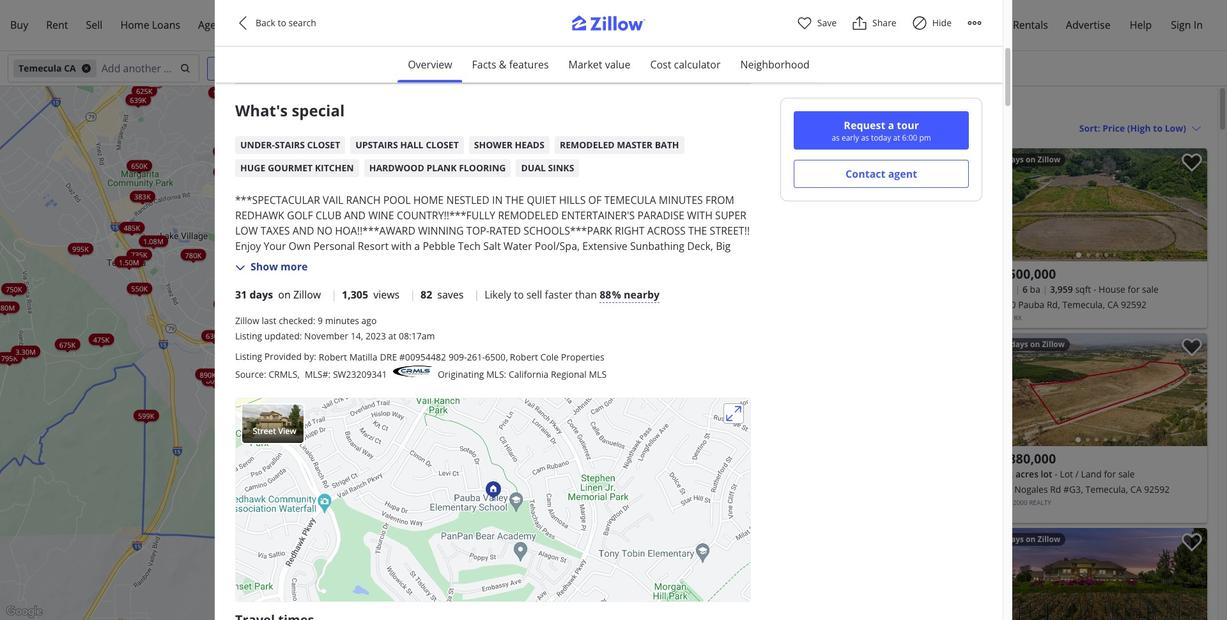 Task type: describe. For each thing, give the bounding box(es) containing it.
3d inside "new 509k 3d tour 540k"
[[237, 353, 243, 359]]

1.50m link down 1.08m link
[[114, 256, 144, 267]]

saves
[[438, 288, 464, 302]]

3,959 sqft
[[1051, 283, 1092, 295]]

48.52
[[991, 468, 1014, 480]]

745k
[[310, 140, 326, 150]]

main content containing temecula ca luxury homes
[[748, 86, 1218, 620]]

minus image
[[717, 589, 731, 603]]

799k for 799k
[[320, 138, 336, 147]]

80 days on zillow
[[769, 154, 834, 165]]

property images, use arrow keys to navigate, image 1 of 21 group
[[758, 148, 981, 262]]

hardwood
[[369, 162, 425, 174]]

899k link
[[345, 405, 370, 416]]

closet for upstairs hall closet
[[426, 139, 459, 151]]

3,959
[[1051, 283, 1074, 295]]

1 save this home image from the top
[[1182, 338, 1203, 357]]

sign in
[[1172, 18, 1204, 32]]

realty inside 0 los nogales rd #g3, temecula, ca 92592 remax 2000 realty
[[1030, 498, 1052, 507]]

780k inside 780k link
[[185, 250, 202, 259]]

3d tour 780k
[[275, 158, 299, 173]]

zillow last checked:  9 minutes ago listing updated: november 14, 2023 at 08:17am
[[235, 315, 435, 342]]

sell
[[86, 18, 103, 32]]

490
[[996, 339, 1009, 350]]

645k
[[638, 129, 654, 139]]

1 horizontal spatial 635k link
[[294, 252, 319, 263]]

| for | 82 saves
[[410, 288, 416, 302]]

0 los nogales rd #g3, temecula, ca 92592 image
[[986, 333, 1208, 446]]

995k link
[[68, 243, 93, 254]]

1 horizontal spatial 650k link
[[348, 290, 373, 301]]

rentals
[[1014, 18, 1049, 32]]

days for 80
[[779, 154, 797, 165]]

0.25
[[610, 1, 630, 15]]

rent link
[[37, 10, 77, 40]]

345k
[[609, 246, 625, 256]]

909-
[[449, 351, 467, 363]]

under-stairs closet list item
[[235, 136, 345, 154]]

724k
[[224, 373, 240, 383]]

1.50m link left than
[[531, 297, 560, 308]]

ca inside 0 los nogales rd #g3, temecula, ca 92592 remax 2000 realty
[[1131, 483, 1142, 496]]

0 vertical spatial 790k link
[[341, 436, 366, 448]]

39100 pauba rd, temecula, ca 92592 link
[[991, 297, 1203, 313]]

1.07m inside 3d tour 1.07m
[[362, 242, 382, 252]]

630k
[[206, 331, 222, 340]]

remodeled master bath
[[560, 139, 680, 151]]

1.50m 1.50m
[[267, 298, 555, 321]]

890k
[[200, 369, 216, 379]]

1 as from the left
[[832, 132, 840, 143]]

view
[[278, 425, 296, 437]]

590k
[[294, 259, 311, 268]]

remax
[[991, 498, 1012, 507]]

1.50m left than
[[535, 298, 555, 307]]

995k
[[72, 244, 89, 253]]

890k link
[[195, 368, 221, 380]]

625k for bottommost 625k link
[[264, 264, 281, 273]]

buy link
[[1, 10, 37, 40]]

for inside $5,880,000 48.52 acres lot - lot / land for sale
[[1105, 468, 1117, 480]]

2 horizontal spatial -
[[1094, 283, 1097, 295]]

180k link
[[221, 150, 247, 161]]

mls
[[589, 368, 607, 380]]

1 vertical spatial 625k link
[[260, 263, 285, 274]]

temecula for temecula ca
[[19, 62, 62, 74]]

main navigation
[[0, 0, 1228, 51]]

zillow for 31 days on zillow
[[293, 288, 321, 302]]

tour inside 180k 3d tour 4 units
[[250, 146, 263, 152]]

800k down 1.07m link
[[365, 208, 381, 218]]

785k inside 3d tour 785k
[[341, 419, 357, 428]]

remove tag image
[[81, 63, 91, 74]]

tour inside "new 509k 3d tour 540k"
[[244, 353, 256, 359]]

1 robert from the left
[[319, 351, 347, 363]]

listing inside listing provided by: robert matilla dre #00954482 909-261-6500 , robert cole properties
[[235, 350, 262, 362]]

#g3,
[[1064, 483, 1084, 496]]

6 ba
[[1023, 283, 1041, 295]]

zillow for 68 days on zillow
[[1038, 534, 1061, 545]]

features
[[509, 58, 549, 72]]

2023
[[366, 330, 386, 342]]

39100 pauba rd, temecula, ca 92592 image
[[986, 148, 1208, 262]]

house
[[1099, 283, 1126, 295]]

at inside 'request a tour as early as today at 6:00 pm'
[[894, 132, 901, 143]]

| 1,305 views
[[331, 288, 400, 302]]

1.50m up 509k
[[213, 87, 233, 97]]

dre
[[380, 351, 397, 363]]

800k down more
[[299, 288, 315, 298]]

originating
[[438, 368, 484, 380]]

383k link
[[130, 191, 155, 202]]

600k
[[274, 260, 290, 269]]

days for 31
[[250, 288, 273, 302]]

overview button
[[398, 47, 463, 82]]

635k for 635k link to the left
[[259, 244, 275, 253]]

800k inside the "3d tour 800k"
[[361, 376, 377, 386]]

map region
[[0, 48, 910, 620]]

1.10m
[[423, 346, 443, 355]]

3d for 780k
[[279, 158, 285, 164]]

640k
[[273, 116, 289, 125]]

599k link
[[134, 410, 159, 421]]

market
[[569, 58, 603, 72]]

- house for sale
[[1094, 283, 1159, 295]]

rx
[[1015, 313, 1022, 322]]

31
[[235, 288, 247, 302]]

contact agent
[[846, 167, 918, 181]]

540k
[[233, 358, 249, 368]]

485k
[[124, 223, 140, 232]]

zillow logo image
[[563, 15, 665, 38]]

back
[[256, 17, 276, 29]]

5.88m
[[534, 84, 554, 94]]

1 horizontal spatial sale
[[1143, 283, 1159, 295]]

0 horizontal spatial 625k link
[[132, 85, 157, 96]]

345k link
[[604, 245, 630, 257]]

street
[[253, 425, 276, 437]]

more image
[[968, 15, 983, 31]]

3d for 724k
[[228, 368, 234, 373]]

1 vertical spatial 799k link
[[305, 263, 330, 274]]

agent
[[889, 167, 918, 181]]

| 82 saves
[[410, 288, 464, 302]]

1.50m link up what's
[[208, 87, 238, 98]]

580k link
[[273, 324, 298, 336]]

1 vertical spatial 639k link
[[278, 261, 304, 272]]

788k
[[328, 163, 345, 173]]

759k
[[357, 256, 374, 265]]

$5,880,000 48.52 acres lot - lot / land for sale
[[991, 450, 1136, 480]]

tour
[[897, 118, 920, 132]]

®
[[356, 38, 363, 50]]

views
[[374, 288, 400, 302]]

550k for 550k link underneath 569k link
[[240, 367, 256, 376]]

475k link
[[89, 333, 114, 345]]

sell link
[[77, 10, 112, 40]]

chevron left image for 68 days on zillow
[[992, 577, 1008, 592]]

today
[[872, 132, 892, 143]]

chevron right image
[[1186, 197, 1202, 213]]

671k
[[378, 366, 395, 375]]

$888,000
[[262, 40, 306, 55]]

dual sinks list item
[[516, 159, 580, 177]]

669k link
[[287, 400, 312, 411]]

4.89m
[[584, 198, 605, 207]]

640k link
[[268, 115, 294, 126]]

2 save this home image from the left
[[1182, 153, 1203, 172]]

33068 regina dr image
[[236, 398, 751, 602]]

hoa image
[[591, 39, 605, 53]]

chevron right image for 490 days on zillow
[[1186, 382, 1202, 397]]

780k inside 3d tour 780k
[[275, 163, 292, 173]]

769k inside 3d tour 769k
[[358, 246, 375, 255]]

family
[[293, 1, 324, 15]]

tour for 780k
[[286, 158, 299, 164]]

shower heads
[[474, 139, 545, 151]]

clear field image
[[178, 63, 189, 74]]

tour for 785k
[[352, 413, 364, 419]]

1 horizontal spatial 795k link
[[309, 242, 334, 253]]

625k for left 625k link
[[136, 86, 153, 95]]

699k link
[[337, 334, 362, 346]]

realty inside 39100 pauba rd, temecula, ca 92592 realty rx
[[991, 313, 1013, 322]]

0 los nogales rd #g3, temecula, ca 92592 link
[[991, 482, 1203, 498]]

383k
[[134, 192, 151, 201]]

0 horizontal spatial to
[[278, 17, 286, 29]]

0 horizontal spatial chevron down image
[[458, 63, 468, 74]]

37028 de portola rd, temecula, ca 92592 image
[[986, 528, 1208, 620]]

1.80m
[[270, 309, 290, 319]]

3d for 785k
[[345, 413, 351, 419]]

1 save this home image from the left
[[955, 153, 976, 172]]

zillow for 80 days on zillow
[[811, 154, 834, 165]]

loans
[[152, 18, 180, 32]]

tour for 800k
[[372, 371, 384, 377]]

550k link up "9"
[[300, 289, 325, 301]]

los
[[998, 483, 1013, 496]]

129
[[761, 122, 776, 134]]

chevron right image for 68 days on zillow
[[1186, 577, 1202, 592]]

3d for 849k
[[352, 335, 358, 341]]

back to search
[[256, 17, 316, 29]]

listed status list
[[235, 287, 752, 303]]

search image
[[180, 63, 191, 74]]

&
[[499, 58, 507, 72]]

550k for 550k link under 735k link
[[131, 283, 148, 293]]

cost calculator button
[[640, 47, 731, 82]]



Task type: locate. For each thing, give the bounding box(es) containing it.
635k for the rightmost 635k link
[[299, 253, 315, 262]]

advertise link
[[1058, 10, 1120, 40]]

799k for 799k 800k
[[309, 264, 326, 274]]

chevron left image down the 490
[[992, 382, 1008, 397]]

1.07m up 759k
[[362, 242, 382, 252]]

chevron left image inside property images, use arrow keys to navigate, image 1 of 5 group
[[992, 382, 1008, 397]]

790k down 798k link
[[345, 437, 361, 447]]

3d for 769k
[[362, 240, 368, 246]]

2 vertical spatial chevron right image
[[1186, 577, 1202, 592]]

1 vertical spatial 92592
[[1145, 483, 1170, 496]]

82
[[421, 288, 432, 302]]

0 vertical spatial 1.07m
[[362, 193, 383, 202]]

795k for leftmost "795k" link
[[1, 353, 18, 363]]

2 vertical spatial -
[[1055, 468, 1058, 480]]

new for 550k
[[324, 287, 335, 293]]

days
[[779, 154, 797, 165], [1007, 154, 1024, 165], [250, 288, 273, 302], [1011, 339, 1029, 350], [1007, 534, 1024, 545]]

1.25m
[[468, 150, 488, 160]]

1.20m
[[366, 200, 386, 210]]

share
[[873, 17, 897, 29]]

3d for 1.07m
[[370, 237, 376, 242]]

600k link
[[270, 259, 295, 270]]

, inside listing provided by: robert matilla dre #00954482 909-261-6500 , robert cole properties
[[506, 351, 508, 363]]

2000
[[1014, 498, 1028, 507]]

635k link up show
[[255, 243, 280, 254]]

1 vertical spatial temecula
[[761, 98, 821, 116]]

1 vertical spatial temecula,
[[1086, 483, 1129, 496]]

1 vertical spatial 650k
[[352, 291, 369, 300]]

1 horizontal spatial new
[[278, 242, 289, 248]]

temecula, inside 0 los nogales rd #g3, temecula, ca 92592 remax 2000 realty
[[1086, 483, 1129, 496]]

zillow left the last
[[235, 315, 260, 327]]

1.86m
[[387, 152, 407, 161]]

0 vertical spatial chevron left image
[[765, 197, 780, 213]]

lot
[[1061, 468, 1074, 480]]

upstairs hall closet list item
[[351, 136, 464, 154]]

chevron right image for 80 days on zillow
[[959, 197, 974, 213]]

mls:
[[487, 368, 507, 380]]

650k for the leftmost the 650k link
[[131, 161, 148, 170]]

$888,000 zestimate ®
[[262, 38, 363, 55]]

ca left luxury
[[824, 98, 841, 116]]

new inside "new 509k 3d tour 540k"
[[238, 129, 249, 135]]

799k link up kitchen
[[316, 137, 341, 148]]

on right the 490
[[1031, 339, 1041, 350]]

550k for 550k link over "9"
[[304, 290, 321, 300]]

1 1.07m from the top
[[362, 193, 383, 202]]

1 horizontal spatial 635k
[[299, 253, 315, 262]]

0 vertical spatial save this home image
[[1182, 338, 1203, 357]]

799k up kitchen
[[320, 138, 336, 147]]

1.08m
[[143, 236, 164, 246]]

785k
[[315, 376, 332, 385], [341, 419, 357, 428]]

1 horizontal spatial chevron left image
[[992, 382, 1008, 397]]

on right 41 at the right of the page
[[1026, 154, 1036, 165]]

1 closet from the left
[[307, 139, 340, 151]]

635k link right the 600k
[[294, 252, 319, 263]]

0 horizontal spatial chevron left image
[[765, 197, 780, 213]]

799k link up new 550k
[[305, 263, 330, 274]]

robert up the originating mls: california regional mls
[[510, 351, 538, 363]]

2 vertical spatial new
[[324, 287, 335, 293]]

tour for 724k
[[235, 368, 247, 373]]

temecula up results
[[761, 98, 821, 116]]

0 vertical spatial 799k
[[320, 138, 336, 147]]

pauba
[[1019, 299, 1045, 311]]

temecula for temecula ca luxury homes
[[761, 98, 821, 116]]

zillow logo image
[[243, 39, 257, 53]]

3d inside the "3d tour 800k"
[[365, 371, 370, 377]]

property images, use arrow keys to navigate, image 1 of 5 group
[[986, 333, 1208, 450]]

chevron left image for 41 days on zillow
[[992, 197, 1008, 213]]

zillow for 490 days on zillow
[[1043, 339, 1065, 350]]

temecula, inside 39100 pauba rd, temecula, ca 92592 realty rx
[[1063, 299, 1106, 311]]

huge gourmet kitchen list item
[[235, 159, 359, 177]]

1 horizontal spatial 795k
[[313, 242, 330, 252]]

save this home image
[[955, 153, 976, 172], [1182, 153, 1203, 172]]

2 1.07m from the top
[[362, 242, 382, 252]]

92592 inside 0 los nogales rd #g3, temecula, ca 92592 remax 2000 realty
[[1145, 483, 1170, 496]]

785k down 850k
[[341, 419, 357, 428]]

3d inside 180k 3d tour 4 units
[[243, 146, 249, 152]]

635k up show
[[259, 244, 275, 253]]

2 horizontal spatial new
[[324, 287, 335, 293]]

days right the 490
[[1011, 339, 1029, 350]]

sale inside $5,880,000 48.52 acres lot - lot / land for sale
[[1119, 468, 1136, 480]]

updated:
[[265, 330, 302, 342]]

0 vertical spatial sale
[[1143, 283, 1159, 295]]

expand image
[[724, 403, 745, 424]]

1 vertical spatial new
[[278, 242, 289, 248]]

sw23209341
[[333, 368, 387, 380]]

temecula, down land
[[1086, 483, 1129, 496]]

0 vertical spatial at
[[894, 132, 901, 143]]

main content
[[748, 86, 1218, 620]]

ca inside 39100 pauba rd, temecula, ca 92592 realty rx
[[1108, 299, 1119, 311]]

3d inside 3d tour 769k
[[362, 240, 368, 246]]

chevron down image
[[235, 263, 246, 273]]

1 vertical spatial 790k link
[[329, 499, 354, 511]]

36400 de portola rd, temecula, ca 92592 image
[[758, 148, 981, 262]]

chevron down image
[[458, 63, 468, 74], [1192, 123, 1202, 133], [685, 593, 694, 602]]

request
[[844, 118, 886, 132]]

realty down the 39100
[[991, 313, 1013, 322]]

| left likely
[[474, 288, 480, 302]]

3d inside "3d tour 849k"
[[352, 335, 358, 341]]

0 horizontal spatial realty
[[991, 313, 1013, 322]]

| for | likely to sell faster than 88 % nearby
[[474, 288, 480, 302]]

| for | 1,305 views
[[331, 288, 337, 302]]

0 horizontal spatial closet
[[307, 139, 340, 151]]

ca inside filters element
[[64, 62, 76, 74]]

0 horizontal spatial 795k link
[[0, 352, 22, 363]]

overview
[[408, 58, 452, 72]]

closet for under-stairs closet
[[307, 139, 340, 151]]

days for 68
[[1007, 534, 1024, 545]]

upstairs hall closet
[[356, 139, 459, 151]]

price square feet image
[[417, 39, 431, 53]]

chevron left image
[[765, 197, 780, 213], [992, 382, 1008, 397]]

zillow right 68
[[1038, 534, 1061, 545]]

3d for 800k
[[365, 371, 370, 377]]

550k link down 569k link
[[236, 366, 261, 377]]

0 los nogales rd #g3, temecula, ca 92592 remax 2000 realty
[[991, 483, 1170, 507]]

neighborhood
[[741, 58, 810, 72]]

last
[[262, 315, 277, 327]]

635k right the 600k
[[299, 253, 315, 262]]

0 vertical spatial realty
[[991, 313, 1013, 322]]

new inside new 550k
[[324, 287, 335, 293]]

1 horizontal spatial chevron down image
[[685, 593, 694, 602]]

days right 80
[[779, 154, 797, 165]]

tour
[[250, 146, 263, 152], [286, 158, 299, 164], [377, 237, 390, 242], [369, 240, 382, 246], [359, 335, 372, 341], [244, 353, 256, 359], [235, 368, 247, 373], [372, 371, 384, 377], [358, 402, 371, 407], [352, 413, 364, 419]]

3d inside 3d tour 785k
[[345, 413, 351, 419]]

2.58m link
[[214, 298, 243, 310]]

, left "mls#:"
[[298, 368, 300, 380]]

save button
[[797, 15, 837, 31]]

0 horizontal spatial 635k link
[[255, 243, 280, 254]]

639k for topmost 639k link
[[130, 95, 146, 104]]

2 vertical spatial chevron left image
[[992, 577, 1008, 592]]

80
[[769, 154, 777, 165]]

listing up source:
[[235, 350, 262, 362]]

550k inside new 550k
[[311, 293, 328, 302]]

1 vertical spatial at
[[389, 330, 397, 342]]

780k down under-stairs closet list item
[[275, 163, 292, 173]]

650k up 383k link
[[131, 161, 148, 170]]

hide image
[[912, 15, 928, 31]]

sale up 0 los nogales rd #g3, temecula, ca 92592 link
[[1119, 468, 1136, 480]]

this property on the map image
[[486, 481, 501, 501]]

1 horizontal spatial 625k link
[[260, 263, 285, 274]]

1 listing from the top
[[235, 330, 262, 342]]

2 units
[[642, 505, 664, 515]]

650k for right the 650k link
[[352, 291, 369, 300]]

tour inside 3d tour 850k
[[358, 402, 371, 407]]

1 vertical spatial 639k
[[283, 262, 299, 271]]

699k
[[341, 335, 357, 345]]

0 horizontal spatial as
[[832, 132, 840, 143]]

days inside 'listed status' list
[[250, 288, 273, 302]]

tour for 850k
[[358, 402, 371, 407]]

- left hoa
[[619, 39, 622, 53]]

1.50m up 565k link
[[267, 311, 287, 321]]

on up 1.80m link
[[278, 288, 291, 302]]

on for 68
[[1026, 534, 1036, 545]]

agent finder
[[198, 18, 257, 32]]

1 horizontal spatial save this home image
[[1182, 153, 1203, 172]]

originating mls: california regional mls
[[438, 368, 607, 380]]

0 horizontal spatial 650k link
[[127, 160, 152, 171]]

0 vertical spatial 92592
[[1122, 299, 1147, 311]]

property images, use arrow keys to navigate, image 1 of 41 group
[[986, 148, 1208, 265]]

1 horizontal spatial realty
[[1030, 498, 1052, 507]]

as right early
[[862, 132, 870, 143]]

6
[[1023, 283, 1028, 295]]

save this home image left 41 at the right of the page
[[955, 153, 976, 172]]

#00954482
[[400, 351, 446, 363]]

new left 1,305
[[324, 287, 335, 293]]

chevron left image
[[235, 15, 251, 31], [992, 197, 1008, 213], [992, 577, 1008, 592]]

units inside 180k 3d tour 4 units
[[240, 151, 256, 161]]

1 vertical spatial -
[[1094, 283, 1097, 295]]

tour inside "3d tour 849k"
[[359, 335, 372, 341]]

3d tour 785k
[[341, 413, 364, 428]]

as left early
[[832, 132, 840, 143]]

temecula,
[[1063, 299, 1106, 311], [1086, 483, 1129, 496]]

chevron down image inside main content
[[1192, 123, 1202, 133]]

temecula inside filters element
[[19, 62, 62, 74]]

0 vertical spatial 795k link
[[309, 242, 334, 253]]

home
[[120, 18, 149, 32]]

3d inside 3d tour 1.07m
[[370, 237, 376, 242]]

2 vertical spatial chevron down image
[[685, 593, 694, 602]]

0 horizontal spatial 635k
[[259, 244, 275, 253]]

0 vertical spatial 780k
[[275, 163, 292, 173]]

3.50m
[[514, 242, 534, 252]]

1 vertical spatial for
[[1105, 468, 1117, 480]]

heart image
[[797, 15, 813, 31]]

acres
[[1016, 468, 1039, 480]]

1 vertical spatial 625k
[[264, 264, 281, 273]]

chevron left image inside property images, use arrow keys to navigate, image 1 of 41 group
[[992, 197, 1008, 213]]

799k right more
[[309, 264, 326, 274]]

0 vertical spatial temecula,
[[1063, 299, 1106, 311]]

0 horizontal spatial -
[[619, 39, 622, 53]]

acres
[[633, 1, 659, 15]]

/
[[1076, 468, 1079, 480]]

0 horizontal spatial temecula
[[19, 62, 62, 74]]

0 horizontal spatial ,
[[298, 368, 300, 380]]

land
[[1082, 468, 1102, 480]]

hardwood plank flooring list item
[[364, 159, 511, 177]]

92592 inside 39100 pauba rd, temecula, ca 92592 realty rx
[[1122, 299, 1147, 311]]

0 vertical spatial listing
[[235, 330, 262, 342]]

1.07m down '2.25m' link
[[362, 193, 383, 202]]

chevron left image down 68
[[992, 577, 1008, 592]]

1 vertical spatial listing
[[235, 350, 262, 362]]

0
[[991, 483, 996, 496]]

listing inside zillow last checked:  9 minutes ago listing updated: november 14, 2023 at 08:17am
[[235, 330, 262, 342]]

days right 41 at the right of the page
[[1007, 154, 1024, 165]]

tour inside 3d tour 780k
[[286, 158, 299, 164]]

735k link
[[127, 249, 152, 260]]

new
[[238, 129, 249, 135], [278, 242, 289, 248], [324, 287, 335, 293]]

790k right 700k
[[333, 500, 349, 510]]

3d inside 3d tour 850k
[[351, 402, 357, 407]]

3d tour 769k
[[358, 240, 382, 255]]

0 vertical spatial 639k link
[[126, 94, 151, 105]]

650k link left views
[[348, 290, 373, 301]]

skip link list tab list
[[398, 47, 820, 83]]

275k link
[[416, 407, 441, 419]]

on inside 'listed status' list
[[278, 288, 291, 302]]

lot
[[662, 1, 674, 15], [1041, 468, 1053, 480]]

639k for bottom 639k link
[[283, 262, 299, 271]]

800k down 671k link on the bottom
[[361, 376, 377, 386]]

0 vertical spatial 650k link
[[127, 160, 152, 171]]

save this home image
[[1182, 338, 1203, 357], [1182, 533, 1203, 552]]

0 vertical spatial 650k
[[131, 161, 148, 170]]

0 vertical spatial chevron left image
[[235, 15, 251, 31]]

filters element
[[0, 51, 1228, 86]]

550k for 550k link under 1.90m
[[284, 213, 300, 222]]

675k link
[[55, 338, 80, 350]]

14,
[[351, 330, 363, 342]]

zillow right 41 at the right of the page
[[1038, 154, 1061, 165]]

3.50m link
[[509, 241, 539, 253]]

1.50m link up 565k link
[[263, 310, 292, 322]]

3d inside 3d tour 780k
[[279, 158, 285, 164]]

639k link
[[126, 94, 151, 105], [278, 261, 304, 272]]

1 | from the left
[[331, 288, 337, 302]]

2 save this home image from the top
[[1182, 533, 1203, 552]]

1 vertical spatial realty
[[1030, 498, 1052, 507]]

1 horizontal spatial |
[[410, 288, 416, 302]]

- right sqft
[[1094, 283, 1097, 295]]

sale right the house
[[1143, 283, 1159, 295]]

1 horizontal spatial 650k
[[352, 291, 369, 300]]

show more button
[[235, 259, 308, 275]]

realty down "nogales"
[[1030, 498, 1052, 507]]

tour inside the 3d tour 724k
[[235, 368, 247, 373]]

1 vertical spatial units
[[648, 505, 664, 515]]

zillow inside 'listed status' list
[[293, 288, 321, 302]]

robert down november
[[319, 351, 347, 363]]

chevron right image
[[959, 197, 974, 213], [1186, 382, 1202, 397], [1186, 577, 1202, 592]]

0 horizontal spatial 650k
[[131, 161, 148, 170]]

tour for 1.07m
[[377, 237, 390, 242]]

zillow inside zillow last checked:  9 minutes ago listing updated: november 14, 2023 at 08:17am
[[235, 315, 260, 327]]

2 | from the left
[[410, 288, 416, 302]]

tour inside 3d tour 785k
[[352, 413, 364, 419]]

google image
[[3, 604, 45, 620]]

780k left "new 509k 3d tour 540k"
[[185, 250, 202, 259]]

plank
[[427, 162, 457, 174]]

0 horizontal spatial at
[[389, 330, 397, 342]]

for right the house
[[1128, 283, 1141, 295]]

08:17am
[[399, 330, 435, 342]]

checked:
[[279, 315, 316, 327]]

ba
[[1031, 283, 1041, 295]]

units right 4
[[240, 151, 256, 161]]

new 550k
[[311, 287, 335, 302]]

0 vertical spatial temecula
[[19, 62, 62, 74]]

785k inside 785k 788k
[[315, 376, 332, 385]]

650k link up 383k link
[[127, 160, 152, 171]]

chevron left image left back
[[235, 15, 251, 31]]

759k link
[[353, 255, 378, 266]]

- inside $5,880,000 48.52 acres lot - lot / land for sale
[[1055, 468, 1058, 480]]

units right 2
[[648, 505, 664, 515]]

help
[[1130, 18, 1153, 32]]

795k for the rightmost "795k" link
[[313, 242, 330, 252]]

1 vertical spatial sale
[[1119, 468, 1136, 480]]

0 vertical spatial 625k
[[136, 86, 153, 95]]

chevron left image inside property images, use arrow keys to navigate, image 1 of 69 group
[[992, 577, 1008, 592]]

0 horizontal spatial 625k
[[136, 86, 153, 95]]

kitchen
[[315, 162, 354, 174]]

800k inside "799k 800k"
[[326, 400, 342, 409]]

property images, use arrow keys to navigate, image 1 of 69 group
[[986, 528, 1208, 620]]

insights tags list
[[235, 131, 752, 177]]

0 vertical spatial 785k
[[315, 376, 332, 385]]

| left 1,305
[[331, 288, 337, 302]]

chevron right image inside property images, use arrow keys to navigate, image 1 of 5 group
[[1186, 382, 1202, 397]]

heads
[[515, 139, 545, 151]]

0 vertical spatial lot
[[662, 1, 674, 15]]

to left sell on the left top
[[514, 288, 524, 302]]

lot inside $5,880,000 48.52 acres lot - lot / land for sale
[[1041, 468, 1053, 480]]

chevron left image inside property images, use arrow keys to navigate, image 1 of 21 group
[[765, 197, 780, 213]]

1 horizontal spatial closet
[[426, 139, 459, 151]]

670k
[[268, 332, 284, 341]]

11.0m link
[[539, 211, 568, 223]]

1 horizontal spatial ,
[[506, 351, 508, 363]]

1 horizontal spatial as
[[862, 132, 870, 143]]

temecula left remove tag image
[[19, 62, 62, 74]]

3d inside the 3d tour 724k
[[228, 368, 234, 373]]

chevron left image down 41 at the right of the page
[[992, 197, 1008, 213]]

1.10m link
[[418, 345, 447, 356]]

tour inside 3d tour 769k
[[369, 240, 382, 246]]

2 robert from the left
[[510, 351, 538, 363]]

, up mls:
[[506, 351, 508, 363]]

0 vertical spatial to
[[278, 17, 286, 29]]

0 horizontal spatial robert
[[319, 351, 347, 363]]

785k down by:
[[315, 376, 332, 385]]

zillow up checked: in the bottom of the page
[[293, 288, 321, 302]]

645k link
[[634, 128, 659, 140]]

listing up 569k link
[[235, 330, 262, 342]]

lot image
[[591, 1, 605, 15]]

zillow down 39100 pauba rd, temecula, ca 92592 realty rx
[[1043, 339, 1065, 350]]

-
[[619, 39, 622, 53], [1094, 283, 1097, 295], [1055, 468, 1058, 480]]

1 horizontal spatial 625k
[[264, 264, 281, 273]]

0 vertical spatial 799k link
[[316, 137, 341, 148]]

days right 68
[[1007, 534, 1024, 545]]

tour inside 3d tour 1.07m
[[377, 237, 390, 242]]

sign in link
[[1163, 10, 1212, 40]]

800k left 875k
[[326, 400, 342, 409]]

on for 490
[[1031, 339, 1041, 350]]

share image
[[853, 15, 868, 31]]

| left 82
[[410, 288, 416, 302]]

1 horizontal spatial 639k link
[[278, 261, 304, 272]]

0 horizontal spatial lot
[[662, 1, 674, 15]]

180k 3d tour 4 units
[[226, 146, 263, 161]]

flooring
[[459, 162, 506, 174]]

550k link down 735k link
[[127, 283, 152, 294]]

0 horizontal spatial for
[[1105, 468, 1117, 480]]

zillow for 41 days on zillow
[[1038, 154, 1061, 165]]

at inside zillow last checked:  9 minutes ago listing updated: november 14, 2023 at 08:17am
[[389, 330, 397, 342]]

700k link
[[311, 491, 337, 503]]

new inside new 615k
[[278, 242, 289, 248]]

chevron left image down 80
[[765, 197, 780, 213]]

days for 41
[[1007, 154, 1024, 165]]

| likely to sell faster than 88 % nearby
[[474, 288, 660, 302]]

0 vertical spatial 625k link
[[132, 85, 157, 96]]

remodeled master bath list item
[[555, 136, 685, 154]]

home loans
[[120, 18, 180, 32]]

for right land
[[1105, 468, 1117, 480]]

745k link
[[305, 139, 331, 151]]

new for 509k
[[238, 129, 249, 135]]

1 horizontal spatial 780k
[[275, 163, 292, 173]]

on right 68
[[1026, 534, 1036, 545]]

849k
[[348, 340, 365, 350]]

1 vertical spatial to
[[514, 288, 524, 302]]

chevron left image for 80 days on zillow
[[765, 197, 780, 213]]

tour inside the "3d tour 800k"
[[372, 371, 384, 377]]

1 horizontal spatial units
[[648, 505, 664, 515]]

facts & features button
[[462, 47, 559, 82]]

lot right acres
[[662, 1, 674, 15]]

2 closet from the left
[[426, 139, 459, 151]]

735k
[[131, 250, 147, 259]]

1.50m down 1.08m link
[[119, 257, 139, 266]]

on for 80
[[799, 154, 809, 165]]

mls logo image
[[392, 365, 433, 378]]

closet up kitchen
[[307, 139, 340, 151]]

1 horizontal spatial for
[[1128, 283, 1141, 295]]

1 vertical spatial ,
[[298, 368, 300, 380]]

minutes
[[325, 315, 359, 327]]

- left lot
[[1055, 468, 1058, 480]]

1 horizontal spatial temecula
[[761, 98, 821, 116]]

to inside 'listed status' list
[[514, 288, 524, 302]]

1.19m link
[[335, 348, 365, 359]]

1 vertical spatial 790k
[[333, 500, 349, 510]]

0 vertical spatial 790k
[[345, 437, 361, 447]]

on right 80
[[799, 154, 809, 165]]

on for 31
[[278, 288, 291, 302]]

1.90m
[[293, 188, 313, 198]]

3d for 850k
[[351, 402, 357, 407]]

550k link down 1.90m
[[279, 212, 304, 223]]

to down "single"
[[278, 17, 286, 29]]

at left 6:00
[[894, 132, 901, 143]]

1 vertical spatial 650k link
[[348, 290, 373, 301]]

2 listing from the top
[[235, 350, 262, 362]]

0 vertical spatial 639k
[[130, 95, 146, 104]]

lot up rd
[[1041, 468, 1053, 480]]

days right 31 at the top
[[250, 288, 273, 302]]

days for 490
[[1011, 339, 1029, 350]]

ca down the house
[[1108, 299, 1119, 311]]

1m link
[[486, 130, 505, 142]]

0 vertical spatial -
[[619, 39, 622, 53]]

ca right #g3,
[[1131, 483, 1142, 496]]

temecula, down sqft
[[1063, 299, 1106, 311]]

590k link
[[290, 258, 315, 269]]

new for 615k
[[278, 242, 289, 248]]

likely
[[485, 288, 512, 302]]

hide
[[933, 17, 952, 29]]

chevron left image for 490 days on zillow
[[992, 382, 1008, 397]]

on for 41
[[1026, 154, 1036, 165]]

2 horizontal spatial |
[[474, 288, 480, 302]]

2 as from the left
[[862, 132, 870, 143]]

39100 pauba rd, temecula, ca 92592 realty rx
[[991, 299, 1147, 322]]

650k left views
[[352, 291, 369, 300]]

1 horizontal spatial 639k
[[283, 262, 299, 271]]

0 horizontal spatial sale
[[1119, 468, 1136, 480]]

at right 2023
[[389, 330, 397, 342]]

800k left 724k
[[206, 375, 223, 385]]

0 horizontal spatial 639k link
[[126, 94, 151, 105]]

new up under-
[[238, 129, 249, 135]]

0 horizontal spatial 785k
[[315, 376, 332, 385]]

zillow right 80
[[811, 154, 834, 165]]

tour for 849k
[[359, 335, 372, 341]]

0 vertical spatial chevron down image
[[458, 63, 468, 74]]

in
[[1194, 18, 1204, 32]]

799k inside "799k 800k"
[[309, 264, 326, 274]]

shower heads list item
[[469, 136, 550, 154]]

tour for 769k
[[369, 240, 382, 246]]

new up 600k "link"
[[278, 242, 289, 248]]

3 | from the left
[[474, 288, 480, 302]]

chevron right image inside property images, use arrow keys to navigate, image 1 of 21 group
[[959, 197, 974, 213]]

units
[[240, 151, 256, 161], [648, 505, 664, 515]]

0 vertical spatial units
[[240, 151, 256, 161]]

save this home image up chevron right image
[[1182, 153, 1203, 172]]

950k link
[[551, 160, 576, 171]]

1 vertical spatial chevron down image
[[1192, 123, 1202, 133]]

ca left remove tag image
[[64, 62, 76, 74]]

0 vertical spatial ,
[[506, 351, 508, 363]]



Task type: vqa. For each thing, say whether or not it's contained in the screenshot.


